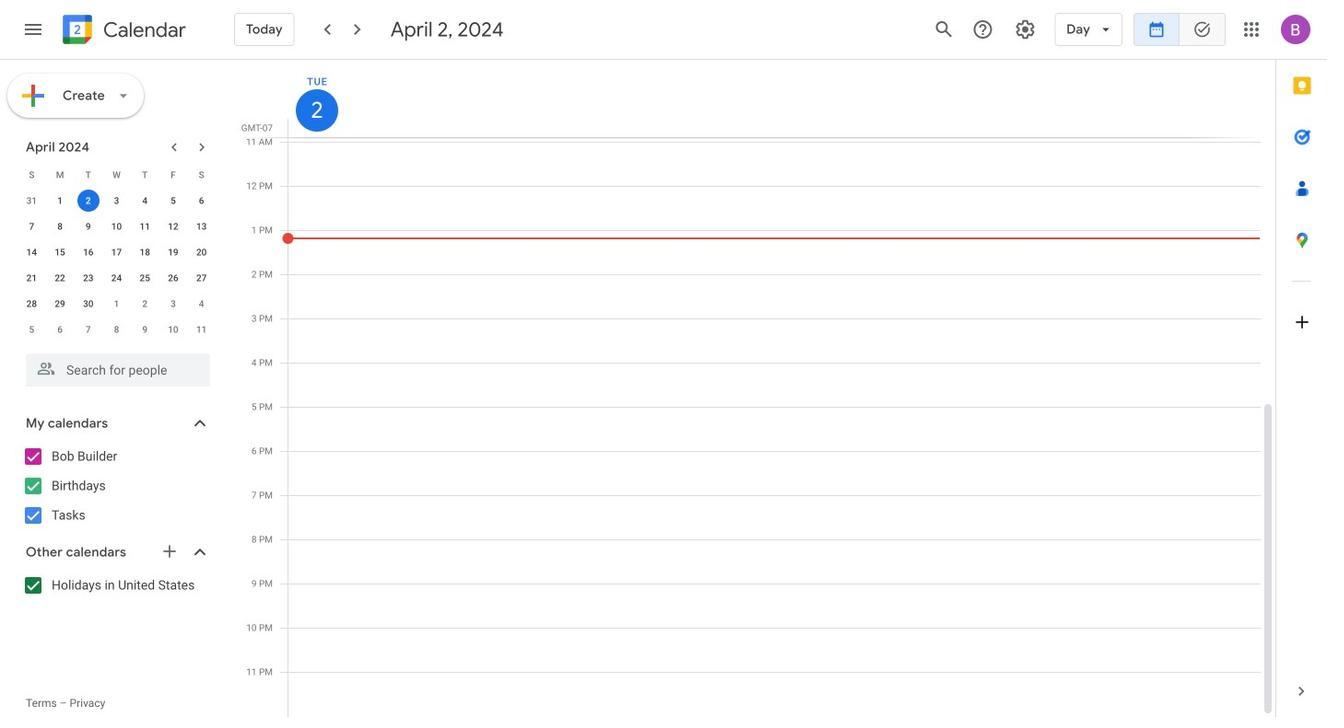 Task type: locate. For each thing, give the bounding box(es) containing it.
4 row from the top
[[18, 240, 216, 265]]

row up 17 element
[[18, 214, 216, 240]]

calendar element
[[59, 11, 186, 52]]

cell inside april 2024 "grid"
[[74, 188, 102, 214]]

add other calendars image
[[160, 543, 179, 561]]

None search field
[[0, 347, 229, 387]]

14 element
[[21, 241, 43, 264]]

3 element
[[106, 190, 128, 212]]

6 row from the top
[[18, 291, 216, 317]]

30 element
[[77, 293, 99, 315]]

26 element
[[162, 267, 184, 289]]

24 element
[[106, 267, 128, 289]]

april 2024 grid
[[18, 162, 216, 343]]

5 element
[[162, 190, 184, 212]]

row down may 1 element
[[18, 317, 216, 343]]

Search for people text field
[[37, 354, 199, 387]]

may 8 element
[[106, 319, 128, 341]]

1 element
[[49, 190, 71, 212]]

28 element
[[21, 293, 43, 315]]

15 element
[[49, 241, 71, 264]]

6 element
[[190, 190, 213, 212]]

2 row from the top
[[18, 188, 216, 214]]

cell
[[74, 188, 102, 214]]

29 element
[[49, 293, 71, 315]]

3 row from the top
[[18, 214, 216, 240]]

may 2 element
[[134, 293, 156, 315]]

column header
[[288, 60, 1261, 137]]

18 element
[[134, 241, 156, 264]]

row group
[[18, 188, 216, 343]]

row up the 10 element
[[18, 188, 216, 214]]

row up 3 element
[[18, 162, 216, 188]]

may 9 element
[[134, 319, 156, 341]]

heading inside 'calendar' element
[[100, 19, 186, 41]]

row
[[18, 162, 216, 188], [18, 188, 216, 214], [18, 214, 216, 240], [18, 240, 216, 265], [18, 265, 216, 291], [18, 291, 216, 317], [18, 317, 216, 343]]

row down 17 element
[[18, 265, 216, 291]]

heading
[[100, 19, 186, 41]]

may 7 element
[[77, 319, 99, 341]]

22 element
[[49, 267, 71, 289]]

row up may 8 element at the top left
[[18, 291, 216, 317]]

20 element
[[190, 241, 213, 264]]

may 10 element
[[162, 319, 184, 341]]

grid
[[236, 60, 1275, 718]]

8 element
[[49, 216, 71, 238]]

tab list
[[1276, 60, 1327, 666]]

row up 24 element
[[18, 240, 216, 265]]

17 element
[[106, 241, 128, 264]]



Task type: describe. For each thing, give the bounding box(es) containing it.
may 6 element
[[49, 319, 71, 341]]

25 element
[[134, 267, 156, 289]]

may 5 element
[[21, 319, 43, 341]]

7 row from the top
[[18, 317, 216, 343]]

settings menu image
[[1014, 18, 1036, 41]]

23 element
[[77, 267, 99, 289]]

16 element
[[77, 241, 99, 264]]

tuesday, april 2, today element
[[296, 89, 338, 132]]

5 row from the top
[[18, 265, 216, 291]]

12 element
[[162, 216, 184, 238]]

my calendars list
[[4, 442, 229, 531]]

main drawer image
[[22, 18, 44, 41]]

may 11 element
[[190, 319, 213, 341]]

21 element
[[21, 267, 43, 289]]

2, today element
[[77, 190, 99, 212]]

27 element
[[190, 267, 213, 289]]

9 element
[[77, 216, 99, 238]]

19 element
[[162, 241, 184, 264]]

may 3 element
[[162, 293, 184, 315]]

may 4 element
[[190, 293, 213, 315]]

11 element
[[134, 216, 156, 238]]

1 row from the top
[[18, 162, 216, 188]]

13 element
[[190, 216, 213, 238]]

7 element
[[21, 216, 43, 238]]

march 31 element
[[21, 190, 43, 212]]

10 element
[[106, 216, 128, 238]]

may 1 element
[[106, 293, 128, 315]]

4 element
[[134, 190, 156, 212]]



Task type: vqa. For each thing, say whether or not it's contained in the screenshot.
05:00)
no



